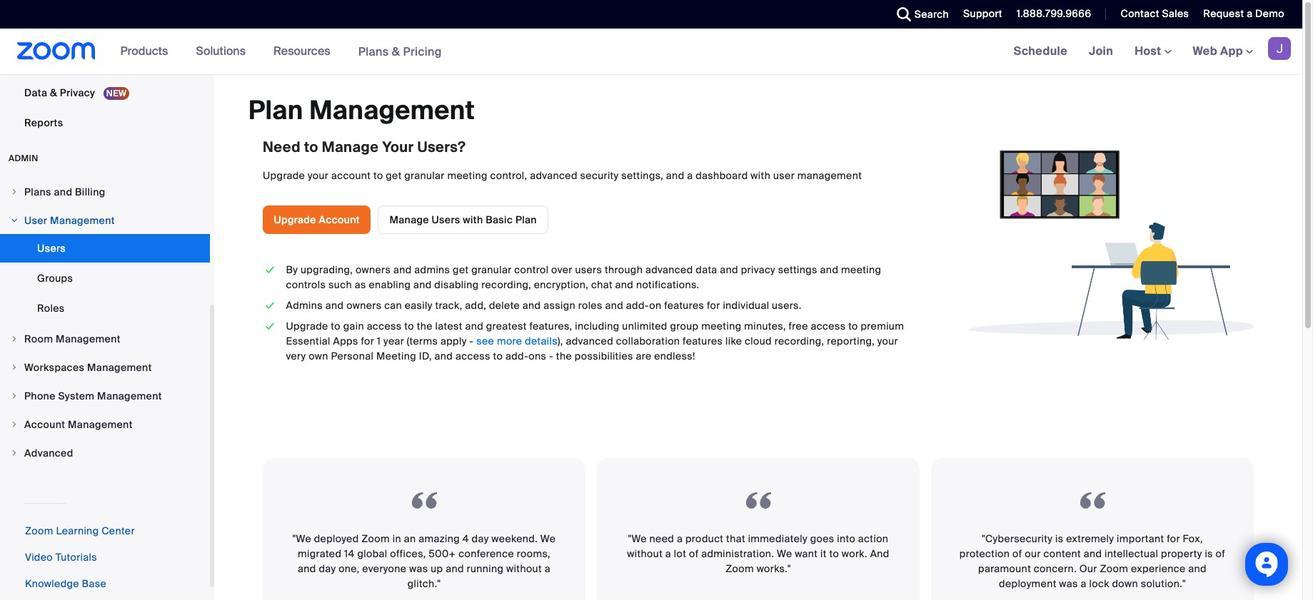 Task type: locate. For each thing, give the bounding box(es) containing it.
1 vertical spatial &
[[50, 86, 57, 99]]

demo
[[1255, 7, 1285, 20]]

knowledge
[[25, 578, 79, 591]]

0 vertical spatial day
[[472, 532, 489, 545]]

1 horizontal spatial your
[[877, 335, 898, 348]]

details
[[525, 335, 558, 348]]

features inside ), advanced collaboration features like cloud recording, reporting, your very own personal meeting id, and access to add-ons - the possibilities are endless!
[[683, 335, 723, 348]]

and
[[870, 547, 890, 560]]

we inside the "we deployed zoom in an amazing 4 day weekend. we migrated 14 global offices, 500+ conference rooms, and day one, everyone was up and running without a glitch."
[[540, 532, 556, 545]]

0 vertical spatial your
[[308, 169, 329, 182]]

1 vertical spatial upgrade
[[274, 213, 316, 226]]

search button
[[886, 0, 953, 29]]

"we left need
[[628, 532, 647, 545]]

to
[[304, 138, 318, 156], [373, 169, 383, 182], [331, 320, 341, 333], [404, 320, 414, 333], [848, 320, 858, 333], [493, 350, 503, 363], [829, 547, 839, 560]]

management
[[309, 94, 475, 127], [50, 214, 115, 227], [56, 333, 121, 346], [87, 361, 152, 374], [97, 390, 162, 403], [68, 418, 133, 431]]

sales
[[1162, 7, 1189, 20]]

advanced inside ), advanced collaboration features like cloud recording, reporting, your very own personal meeting id, and access to add-ons - the possibilities are endless!
[[566, 335, 613, 348]]

0 horizontal spatial users
[[37, 242, 66, 255]]

), advanced collaboration features like cloud recording, reporting, your very own personal meeting id, and access to add-ons - the possibilities are endless!
[[286, 335, 898, 363]]

"we need a product that immediately goes into action without a lot of administration. we want it to work. and zoom works."
[[627, 532, 890, 575]]

2 vertical spatial meeting
[[701, 320, 742, 333]]

plans and billing menu item
[[0, 179, 210, 206]]

1 horizontal spatial the
[[556, 350, 572, 363]]

right image for room
[[10, 335, 19, 343]]

0 vertical spatial owners
[[356, 263, 391, 276]]

recording, down free
[[775, 335, 824, 348]]

& inside "link"
[[50, 86, 57, 99]]

1 vertical spatial right image
[[10, 363, 19, 372]]

right image inside user management "menu item"
[[10, 216, 19, 225]]

a left lock
[[1081, 577, 1087, 590]]

profile picture image
[[1268, 37, 1291, 60]]

the down ),
[[556, 350, 572, 363]]

upgrade for upgrade to gain access to the latest and greatest features, including unlimited group meeting minutes, free access to premium essential apps for 1 year (terms apply -
[[286, 320, 328, 333]]

0 horizontal spatial your
[[308, 169, 329, 182]]

1 vertical spatial add-
[[505, 350, 529, 363]]

0 horizontal spatial was
[[409, 562, 428, 575]]

right image left workspaces
[[10, 363, 19, 372]]

right image
[[10, 216, 19, 225], [10, 335, 19, 343], [10, 421, 19, 429], [10, 449, 19, 458]]

right image left advanced at the left of page
[[10, 449, 19, 458]]

data & privacy link
[[0, 79, 210, 107]]

3 right image from the top
[[10, 421, 19, 429]]

zoom
[[25, 525, 53, 538], [362, 532, 390, 545], [726, 562, 754, 575], [1100, 562, 1128, 575]]

1 horizontal spatial plan
[[515, 213, 537, 226]]

"we inside "we need a product that immediately goes into action without a lot of administration. we want it to work. and zoom works."
[[628, 532, 647, 545]]

management for user management
[[50, 214, 115, 227]]

of right lot
[[689, 547, 699, 560]]

phone system management menu item
[[0, 383, 210, 410]]

1 horizontal spatial "we
[[628, 532, 647, 545]]

your down premium
[[877, 335, 898, 348]]

0 vertical spatial granular
[[404, 169, 445, 182]]

schedule link
[[1003, 29, 1078, 74]]

glitch."
[[408, 577, 441, 590]]

add- up unlimited
[[626, 299, 649, 312]]

"we inside the "we deployed zoom in an amazing 4 day weekend. we migrated 14 global offices, 500+ conference rooms, and day one, everyone was up and running without a glitch."
[[293, 532, 311, 545]]

day right the 4
[[472, 532, 489, 545]]

experience
[[1131, 562, 1186, 575]]

your
[[308, 169, 329, 182], [877, 335, 898, 348]]

1 horizontal spatial without
[[627, 547, 663, 560]]

management down phone system management menu item
[[68, 418, 133, 431]]

meeting up premium
[[841, 263, 881, 276]]

1 horizontal spatial plans
[[358, 44, 389, 59]]

2 vertical spatial right image
[[10, 392, 19, 401]]

right image left account management
[[10, 421, 19, 429]]

1 vertical spatial get
[[453, 263, 469, 276]]

1 right image from the top
[[10, 188, 19, 196]]

groups
[[37, 272, 73, 285]]

manage inside button
[[389, 213, 429, 226]]

was inside the "cybersecurity is extremely important for fox, protection of our content and intellectual property is of paramount concern. our zoom experience and deployment was a lock down solution."
[[1059, 577, 1078, 590]]

latest
[[435, 320, 463, 333]]

get up disabling on the top left
[[453, 263, 469, 276]]

can
[[384, 299, 402, 312]]

plans inside 'menu item'
[[24, 186, 51, 199]]

1 horizontal spatial -
[[549, 350, 553, 363]]

knowledge base link
[[25, 578, 106, 591]]

0 vertical spatial plan
[[248, 94, 303, 127]]

right image inside "room management" menu item
[[10, 335, 19, 343]]

0 horizontal spatial -
[[469, 335, 474, 348]]

lot
[[674, 547, 686, 560]]

manage users with basic plan
[[389, 213, 537, 226]]

2 horizontal spatial of
[[1216, 547, 1225, 560]]

owners for and
[[346, 299, 382, 312]]

upgrade inside button
[[274, 213, 316, 226]]

management inside "menu item"
[[87, 361, 152, 374]]

and up see
[[465, 320, 483, 333]]

plans up user
[[24, 186, 51, 199]]

granular down users?
[[404, 169, 445, 182]]

side navigation navigation
[[0, 0, 214, 601]]

a left demo
[[1247, 7, 1253, 20]]

1 vertical spatial features
[[683, 335, 723, 348]]

get down your
[[386, 169, 402, 182]]

advanced down including
[[566, 335, 613, 348]]

0 vertical spatial &
[[392, 44, 400, 59]]

meetings navigation
[[1003, 29, 1302, 75]]

0 vertical spatial is
[[1055, 532, 1064, 545]]

right image for workspaces
[[10, 363, 19, 372]]

1 horizontal spatial recording,
[[775, 335, 824, 348]]

access up 1
[[367, 320, 402, 333]]

reporting,
[[827, 335, 875, 348]]

admin
[[9, 153, 38, 164]]

account management menu item
[[0, 411, 210, 438]]

1 vertical spatial without
[[506, 562, 542, 575]]

checked image left by
[[263, 263, 277, 278]]

manage up admins
[[389, 213, 429, 226]]

0 horizontal spatial add-
[[505, 350, 529, 363]]

0 horizontal spatial &
[[50, 86, 57, 99]]

1 vertical spatial manage
[[389, 213, 429, 226]]

0 horizontal spatial the
[[417, 320, 433, 333]]

1 right image from the top
[[10, 216, 19, 225]]

without
[[627, 547, 663, 560], [506, 562, 542, 575]]

0 vertical spatial the
[[417, 320, 433, 333]]

and right settings,
[[666, 169, 684, 182]]

right image for phone
[[10, 392, 19, 401]]

is right 'property' on the right bottom of page
[[1205, 547, 1213, 560]]

plan right basic
[[515, 213, 537, 226]]

1 horizontal spatial is
[[1205, 547, 1213, 560]]

1 of from the left
[[689, 547, 699, 560]]

personal menu menu
[[0, 0, 210, 139]]

1 vertical spatial checked image
[[263, 319, 277, 334]]

request a demo link
[[1193, 0, 1302, 29], [1203, 7, 1285, 20]]

1 horizontal spatial we
[[777, 547, 792, 560]]

1 vertical spatial owners
[[346, 299, 382, 312]]

plans
[[358, 44, 389, 59], [24, 186, 51, 199]]

learning
[[56, 525, 99, 538]]

disabling
[[434, 278, 479, 291]]

action
[[858, 532, 889, 545]]

of inside "we need a product that immediately goes into action without a lot of administration. we want it to work. and zoom works."
[[689, 547, 699, 560]]

global
[[357, 547, 387, 560]]

1 vertical spatial meeting
[[841, 263, 881, 276]]

and right roles
[[605, 299, 623, 312]]

search
[[915, 8, 949, 21]]

1 vertical spatial recording,
[[775, 335, 824, 348]]

need
[[650, 532, 674, 545]]

for
[[707, 299, 720, 312], [361, 335, 374, 348], [1167, 532, 1180, 545]]

right image left phone
[[10, 392, 19, 401]]

group
[[670, 320, 699, 333]]

to right need
[[304, 138, 318, 156]]

chat
[[591, 278, 613, 291]]

apply
[[441, 335, 467, 348]]

of
[[689, 547, 699, 560], [1013, 547, 1022, 560], [1216, 547, 1225, 560]]

owners inside by upgrading, owners and admins get granular control over users through advanced data and privacy settings and meeting controls such as enabling and disabling recording, encryption, chat and notifications.
[[356, 263, 391, 276]]

1 vertical spatial your
[[877, 335, 898, 348]]

2 right image from the top
[[10, 363, 19, 372]]

3 right image from the top
[[10, 392, 19, 401]]

management up phone system management menu item
[[87, 361, 152, 374]]

plan management
[[248, 94, 475, 127]]

upgrade
[[263, 169, 305, 182], [274, 213, 316, 226], [286, 320, 328, 333]]

a inside the "we deployed zoom in an amazing 4 day weekend. we migrated 14 global offices, 500+ conference rooms, and day one, everyone was up and running without a glitch."
[[545, 562, 551, 575]]

zoom inside side navigation navigation
[[25, 525, 53, 538]]

users inside button
[[432, 213, 460, 226]]

users.
[[772, 299, 802, 312]]

for left 1
[[361, 335, 374, 348]]

users link
[[0, 234, 210, 263]]

banner containing products
[[0, 29, 1302, 75]]

with left basic
[[463, 213, 483, 226]]

by
[[286, 263, 298, 276]]

1 horizontal spatial with
[[751, 169, 771, 182]]

0 vertical spatial for
[[707, 299, 720, 312]]

with
[[751, 169, 771, 182], [463, 213, 483, 226]]

0 horizontal spatial without
[[506, 562, 542, 575]]

management up account management menu item
[[97, 390, 162, 403]]

zoom up video at the left bottom of page
[[25, 525, 53, 538]]

0 vertical spatial was
[[409, 562, 428, 575]]

1 "we from the left
[[293, 532, 311, 545]]

zoom logo image
[[17, 42, 95, 60]]

and down apply
[[435, 350, 453, 363]]

0 vertical spatial -
[[469, 335, 474, 348]]

we up rooms,
[[540, 532, 556, 545]]

2 horizontal spatial meeting
[[841, 263, 881, 276]]

0 horizontal spatial recording,
[[481, 278, 531, 291]]

is
[[1055, 532, 1064, 545], [1205, 547, 1213, 560]]

1 horizontal spatial was
[[1059, 577, 1078, 590]]

was down concern.
[[1059, 577, 1078, 590]]

with inside button
[[463, 213, 483, 226]]

1 checked image from the top
[[263, 263, 277, 278]]

1 vertical spatial account
[[24, 418, 65, 431]]

0 horizontal spatial we
[[540, 532, 556, 545]]

right image inside account management menu item
[[10, 421, 19, 429]]

of right 'property' on the right bottom of page
[[1216, 547, 1225, 560]]

upgrade inside upgrade to gain access to the latest and greatest features, including unlimited group meeting minutes, free access to premium essential apps for 1 year (terms apply -
[[286, 320, 328, 333]]

"we for "we deployed zoom in an amazing 4 day weekend. we migrated 14 global offices, 500+ conference rooms, and day one, everyone was up and running without a glitch."
[[293, 532, 311, 545]]

management inside main content main content
[[309, 94, 475, 127]]

2 vertical spatial advanced
[[566, 335, 613, 348]]

1 horizontal spatial users
[[432, 213, 460, 226]]

checked image for upgrade
[[263, 319, 277, 334]]

right image
[[10, 188, 19, 196], [10, 363, 19, 372], [10, 392, 19, 401]]

2 horizontal spatial for
[[1167, 532, 1180, 545]]

account up advanced at the left of page
[[24, 418, 65, 431]]

granular up delete at the left of page
[[471, 263, 512, 276]]

important
[[1117, 532, 1164, 545]]

year
[[384, 335, 404, 348]]

0 vertical spatial features
[[664, 299, 704, 312]]

1 vertical spatial we
[[777, 547, 792, 560]]

management down billing
[[50, 214, 115, 227]]

to right "it"
[[829, 547, 839, 560]]

management up your
[[309, 94, 475, 127]]

management for room management
[[56, 333, 121, 346]]

endless!
[[654, 350, 695, 363]]

account down account
[[319, 213, 360, 226]]

2 "we from the left
[[628, 532, 647, 545]]

users up admins
[[432, 213, 460, 226]]

0 vertical spatial checked image
[[263, 263, 277, 278]]

plans inside product information navigation
[[358, 44, 389, 59]]

& right data
[[50, 86, 57, 99]]

advanced up the notifications.
[[645, 263, 693, 276]]

app
[[1220, 44, 1243, 59]]

plans left pricing on the top of page
[[358, 44, 389, 59]]

was up glitch."
[[409, 562, 428, 575]]

"we up 'migrated'
[[293, 532, 311, 545]]

meeting down users?
[[447, 169, 488, 182]]

4 right image from the top
[[10, 449, 19, 458]]

0 vertical spatial get
[[386, 169, 402, 182]]

0 horizontal spatial for
[[361, 335, 374, 348]]

of down "cybersecurity
[[1013, 547, 1022, 560]]

meeting up like
[[701, 320, 742, 333]]

management for account management
[[68, 418, 133, 431]]

by upgrading, owners and admins get granular control over users through advanced data and privacy settings and meeting controls such as enabling and disabling recording, encryption, chat and notifications.
[[286, 263, 881, 291]]

2 of from the left
[[1013, 547, 1022, 560]]

checked image for by
[[263, 263, 277, 278]]

the up (terms
[[417, 320, 433, 333]]

2 right image from the top
[[10, 335, 19, 343]]

owners down "as"
[[346, 299, 382, 312]]

we down immediately
[[777, 547, 792, 560]]

1 horizontal spatial meeting
[[701, 320, 742, 333]]

right image left room
[[10, 335, 19, 343]]

& left pricing on the top of page
[[392, 44, 400, 59]]

0 vertical spatial upgrade
[[263, 169, 305, 182]]

manage up account
[[322, 138, 379, 156]]

1 vertical spatial day
[[319, 562, 336, 575]]

admin menu menu
[[0, 179, 210, 468]]

weekend.
[[492, 532, 538, 545]]

1 vertical spatial advanced
[[645, 263, 693, 276]]

workspaces
[[24, 361, 84, 374]]

without down need
[[627, 547, 663, 560]]

encryption,
[[534, 278, 589, 291]]

apps
[[333, 335, 358, 348]]

2 vertical spatial upgrade
[[286, 320, 328, 333]]

1 vertical spatial plans
[[24, 186, 51, 199]]

banner
[[0, 29, 1302, 75]]

zoom up global
[[362, 532, 390, 545]]

right image for account
[[10, 421, 19, 429]]

upgrade down need
[[263, 169, 305, 182]]

0 horizontal spatial of
[[689, 547, 699, 560]]

1 horizontal spatial get
[[453, 263, 469, 276]]

a up lot
[[677, 532, 683, 545]]

0 vertical spatial we
[[540, 532, 556, 545]]

track,
[[435, 299, 462, 312]]

your left account
[[308, 169, 329, 182]]

add- down the see more details
[[505, 350, 529, 363]]

add,
[[465, 299, 486, 312]]

a down rooms,
[[545, 562, 551, 575]]

an
[[404, 532, 416, 545]]

schedule
[[1014, 44, 1068, 59]]

meeting
[[447, 169, 488, 182], [841, 263, 881, 276], [701, 320, 742, 333]]

privacy
[[60, 86, 95, 99]]

checked image
[[263, 263, 277, 278], [263, 319, 277, 334]]

0 vertical spatial account
[[319, 213, 360, 226]]

advanced menu item
[[0, 440, 210, 467]]

1 horizontal spatial add-
[[626, 299, 649, 312]]

upgrade up the essential
[[286, 320, 328, 333]]

0 horizontal spatial "we
[[293, 532, 311, 545]]

was inside the "we deployed zoom in an amazing 4 day weekend. we migrated 14 global offices, 500+ conference rooms, and day one, everyone was up and running without a glitch."
[[409, 562, 428, 575]]

1 vertical spatial -
[[549, 350, 553, 363]]

upgrade up by
[[274, 213, 316, 226]]

management inside "menu item"
[[50, 214, 115, 227]]

was
[[409, 562, 428, 575], [1059, 577, 1078, 590]]

& inside product information navigation
[[392, 44, 400, 59]]

1 horizontal spatial granular
[[471, 263, 512, 276]]

0 horizontal spatial granular
[[404, 169, 445, 182]]

solution."
[[1141, 577, 1186, 590]]

right image down admin
[[10, 188, 19, 196]]

1 horizontal spatial &
[[392, 44, 400, 59]]

a inside the "cybersecurity is extremely important for fox, protection of our content and intellectual property is of paramount concern. our zoom experience and deployment was a lock down solution."
[[1081, 577, 1087, 590]]

0 horizontal spatial account
[[24, 418, 65, 431]]

is up content
[[1055, 532, 1064, 545]]

easily
[[405, 299, 433, 312]]

right image inside plans and billing 'menu item'
[[10, 188, 19, 196]]

zoom down administration.
[[726, 562, 754, 575]]

up
[[431, 562, 443, 575]]

owners up "as"
[[356, 263, 391, 276]]

dashboard
[[696, 169, 748, 182]]

0 horizontal spatial plans
[[24, 186, 51, 199]]

"we
[[293, 532, 311, 545], [628, 532, 647, 545]]

to inside "we need a product that immediately goes into action without a lot of administration. we want it to work. and zoom works."
[[829, 547, 839, 560]]

right image left user
[[10, 216, 19, 225]]

"we deployed zoom in an amazing 4 day weekend. we migrated 14 global offices, 500+ conference rooms, and day one, everyone was up and running without a glitch."
[[293, 532, 556, 590]]

users up the "groups"
[[37, 242, 66, 255]]

into
[[837, 532, 856, 545]]

conference
[[459, 547, 514, 560]]

delete
[[489, 299, 520, 312]]

account
[[319, 213, 360, 226], [24, 418, 65, 431]]

1 vertical spatial with
[[463, 213, 483, 226]]

workspaces management
[[24, 361, 152, 374]]

for left individual
[[707, 299, 720, 312]]

access down see
[[456, 350, 490, 363]]

2 vertical spatial for
[[1167, 532, 1180, 545]]

0 vertical spatial without
[[627, 547, 663, 560]]

without down rooms,
[[506, 562, 542, 575]]

right image inside phone system management menu item
[[10, 392, 19, 401]]

0 vertical spatial users
[[432, 213, 460, 226]]

right image inside "workspaces management" "menu item"
[[10, 363, 19, 372]]

- left see
[[469, 335, 474, 348]]

features down group
[[683, 335, 723, 348]]

user management menu item
[[0, 207, 210, 234]]

plan inside button
[[515, 213, 537, 226]]

),
[[558, 335, 563, 348]]

we
[[540, 532, 556, 545], [777, 547, 792, 560]]

and inside ), advanced collaboration features like cloud recording, reporting, your very own personal meeting id, and access to add-ons - the possibilities are endless!
[[435, 350, 453, 363]]

1 horizontal spatial access
[[456, 350, 490, 363]]

phone
[[24, 390, 56, 403]]

0 vertical spatial recording,
[[481, 278, 531, 291]]

admins
[[286, 299, 323, 312]]

host
[[1135, 44, 1164, 59]]

to down more
[[493, 350, 503, 363]]

settings
[[24, 56, 65, 69]]

- right ons in the left of the page
[[549, 350, 553, 363]]

to up the reporting,
[[848, 320, 858, 333]]

1 vertical spatial granular
[[471, 263, 512, 276]]

video tutorials
[[25, 551, 97, 564]]

1 vertical spatial the
[[556, 350, 572, 363]]

0 vertical spatial plans
[[358, 44, 389, 59]]

1 vertical spatial plan
[[515, 213, 537, 226]]

for up 'property' on the right bottom of page
[[1167, 532, 1180, 545]]

0 horizontal spatial plan
[[248, 94, 303, 127]]

0 vertical spatial with
[[751, 169, 771, 182]]

products
[[120, 44, 168, 59]]

users
[[575, 263, 602, 276]]

0 vertical spatial manage
[[322, 138, 379, 156]]

2 checked image from the top
[[263, 319, 277, 334]]

user
[[24, 214, 47, 227]]

plan up need
[[248, 94, 303, 127]]

0 horizontal spatial get
[[386, 169, 402, 182]]

1 horizontal spatial manage
[[389, 213, 429, 226]]

advanced right the control,
[[530, 169, 578, 182]]

features up group
[[664, 299, 704, 312]]

upgrade account
[[274, 213, 360, 226]]



Task type: vqa. For each thing, say whether or not it's contained in the screenshot.
who
no



Task type: describe. For each thing, give the bounding box(es) containing it.
phone system management
[[24, 390, 162, 403]]

down
[[1112, 577, 1138, 590]]

and down extremely
[[1084, 547, 1102, 560]]

1
[[377, 335, 381, 348]]

the inside upgrade to gain access to the latest and greatest features, including unlimited group meeting minutes, free access to premium essential apps for 1 year (terms apply -
[[417, 320, 433, 333]]

works."
[[757, 562, 791, 575]]

knowledge base
[[25, 578, 106, 591]]

admins and owners can easily track, add, delete and assign roles and add-on features for individual users.
[[286, 299, 802, 312]]

free
[[789, 320, 808, 333]]

0 horizontal spatial manage
[[322, 138, 379, 156]]

our
[[1025, 547, 1041, 560]]

host button
[[1135, 44, 1171, 59]]

basic
[[486, 213, 513, 226]]

fox,
[[1183, 532, 1203, 545]]

owners for upgrading,
[[356, 263, 391, 276]]

request a demo
[[1203, 7, 1285, 20]]

content
[[1044, 547, 1081, 560]]

deployed
[[314, 532, 359, 545]]

0 horizontal spatial day
[[319, 562, 336, 575]]

- inside ), advanced collaboration features like cloud recording, reporting, your very own personal meeting id, and access to add-ons - the possibilities are endless!
[[549, 350, 553, 363]]

plans for plans & pricing
[[358, 44, 389, 59]]

users?
[[417, 138, 466, 156]]

settings link
[[0, 49, 210, 77]]

3 of from the left
[[1216, 547, 1225, 560]]

meeting inside upgrade to gain access to the latest and greatest features, including unlimited group meeting minutes, free access to premium essential apps for 1 year (terms apply -
[[701, 320, 742, 333]]

manage users with basic plan button
[[378, 205, 548, 234]]

more
[[497, 335, 522, 348]]

add- inside ), advanced collaboration features like cloud recording, reporting, your very own personal meeting id, and access to add-ons - the possibilities are endless!
[[505, 350, 529, 363]]

user management menu
[[0, 234, 210, 324]]

goes
[[810, 532, 834, 545]]

to inside ), advanced collaboration features like cloud recording, reporting, your very own personal meeting id, and access to add-ons - the possibilities are endless!
[[493, 350, 503, 363]]

protection
[[960, 547, 1010, 560]]

zoom inside the "cybersecurity is extremely important for fox, protection of our content and intellectual property is of paramount concern. our zoom experience and deployment was a lock down solution."
[[1100, 562, 1128, 575]]

settings
[[778, 263, 818, 276]]

as
[[355, 278, 366, 291]]

we inside "we need a product that immediately goes into action without a lot of administration. we want it to work. and zoom works."
[[777, 547, 792, 560]]

0 vertical spatial advanced
[[530, 169, 578, 182]]

your inside ), advanced collaboration features like cloud recording, reporting, your very own personal meeting id, and access to add-ons - the possibilities are endless!
[[877, 335, 898, 348]]

controls
[[286, 278, 326, 291]]

tutorials
[[56, 551, 97, 564]]

resources
[[274, 44, 330, 59]]

meeting
[[376, 350, 416, 363]]

4
[[462, 532, 469, 545]]

right image inside advanced menu item
[[10, 449, 19, 458]]

main content main content
[[214, 74, 1302, 601]]

recording, inside by upgrading, owners and admins get granular control over users through advanced data and privacy settings and meeting controls such as enabling and disabling recording, encryption, chat and notifications.
[[481, 278, 531, 291]]

upgrade to gain access to the latest and greatest features, including unlimited group meeting minutes, free access to premium essential apps for 1 year (terms apply -
[[286, 320, 904, 348]]

granular inside by upgrading, owners and admins get granular control over users through advanced data and privacy settings and meeting controls such as enabling and disabling recording, encryption, chat and notifications.
[[471, 263, 512, 276]]

1 horizontal spatial for
[[707, 299, 720, 312]]

management for plan management
[[309, 94, 475, 127]]

right image for plans
[[10, 188, 19, 196]]

property
[[1161, 547, 1202, 560]]

recording, inside ), advanced collaboration features like cloud recording, reporting, your very own personal meeting id, and access to add-ons - the possibilities are endless!
[[775, 335, 824, 348]]

without inside the "we deployed zoom in an amazing 4 day weekend. we migrated 14 global offices, 500+ conference rooms, and day one, everyone was up and running without a glitch."
[[506, 562, 542, 575]]

personal
[[331, 350, 374, 363]]

0 horizontal spatial is
[[1055, 532, 1064, 545]]

1.888.799.9666
[[1017, 7, 1091, 20]]

contact sales
[[1121, 7, 1189, 20]]

right image for user
[[10, 216, 19, 225]]

collaboration
[[616, 335, 680, 348]]

get inside by upgrading, owners and admins get granular control over users through advanced data and privacy settings and meeting controls such as enabling and disabling recording, encryption, chat and notifications.
[[453, 263, 469, 276]]

offices,
[[390, 547, 426, 560]]

zoom inside the "we deployed zoom in an amazing 4 day weekend. we migrated 14 global offices, 500+ conference rooms, and day one, everyone was up and running without a glitch."
[[362, 532, 390, 545]]

& for privacy
[[50, 86, 57, 99]]

user management
[[24, 214, 115, 227]]

control,
[[490, 169, 527, 182]]

one,
[[339, 562, 360, 575]]

and inside 'menu item'
[[54, 186, 72, 199]]

and down such
[[325, 299, 344, 312]]

reports link
[[0, 109, 210, 137]]

product information navigation
[[110, 29, 453, 75]]

1 vertical spatial is
[[1205, 547, 1213, 560]]

management for workspaces management
[[87, 361, 152, 374]]

workspaces management menu item
[[0, 354, 210, 381]]

in
[[393, 532, 401, 545]]

and down 'migrated'
[[298, 562, 316, 575]]

cloud
[[745, 335, 772, 348]]

immediately
[[748, 532, 808, 545]]

and right up
[[446, 562, 464, 575]]

settings,
[[621, 169, 663, 182]]

zoom learning center
[[25, 525, 135, 538]]

work.
[[842, 547, 868, 560]]

and down 'property' on the right bottom of page
[[1188, 562, 1207, 575]]

upgrade for upgrade your account to get granular meeting control, advanced security settings, and a dashboard with user management
[[263, 169, 305, 182]]

rooms,
[[517, 547, 551, 560]]

migrated
[[298, 547, 342, 560]]

and down admins
[[413, 278, 432, 291]]

upgrading,
[[301, 263, 353, 276]]

& for pricing
[[392, 44, 400, 59]]

and inside upgrade to gain access to the latest and greatest features, including unlimited group meeting minutes, free access to premium essential apps for 1 year (terms apply -
[[465, 320, 483, 333]]

room
[[24, 333, 53, 346]]

want
[[795, 547, 818, 560]]

plans & pricing
[[358, 44, 442, 59]]

roles
[[578, 299, 602, 312]]

and right settings
[[820, 263, 839, 276]]

web app button
[[1193, 44, 1253, 59]]

management inside menu item
[[97, 390, 162, 403]]

meeting inside by upgrading, owners and admins get granular control over users through advanced data and privacy settings and meeting controls such as enabling and disabling recording, encryption, chat and notifications.
[[841, 263, 881, 276]]

0 horizontal spatial access
[[367, 320, 402, 333]]

paramount
[[978, 562, 1031, 575]]

roles
[[37, 302, 65, 315]]

2 horizontal spatial access
[[811, 320, 846, 333]]

amazing
[[419, 532, 460, 545]]

0 horizontal spatial meeting
[[447, 169, 488, 182]]

(terms
[[407, 335, 438, 348]]

essential
[[286, 335, 330, 348]]

that
[[726, 532, 745, 545]]

system
[[58, 390, 95, 403]]

intellectual
[[1105, 547, 1158, 560]]

access inside ), advanced collaboration features like cloud recording, reporting, your very own personal meeting id, and access to add-ons - the possibilities are endless!
[[456, 350, 490, 363]]

plans for plans and billing
[[24, 186, 51, 199]]

"cybersecurity is extremely important for fox, protection of our content and intellectual property is of paramount concern. our zoom experience and deployment was a lock down solution."
[[960, 532, 1225, 590]]

over
[[551, 263, 572, 276]]

- inside upgrade to gain access to the latest and greatest features, including unlimited group meeting minutes, free access to premium essential apps for 1 year (terms apply -
[[469, 335, 474, 348]]

assign
[[544, 299, 576, 312]]

control
[[514, 263, 549, 276]]

account inside menu item
[[24, 418, 65, 431]]

to right account
[[373, 169, 383, 182]]

it
[[821, 547, 827, 560]]

upgrade for upgrade account
[[274, 213, 316, 226]]

and right delete at the left of page
[[523, 299, 541, 312]]

a left lot
[[665, 547, 671, 560]]

data & privacy
[[24, 86, 98, 99]]

zoom learning center link
[[25, 525, 135, 538]]

room management menu item
[[0, 326, 210, 353]]

to up (terms
[[404, 320, 414, 333]]

0 vertical spatial add-
[[626, 299, 649, 312]]

greatest
[[486, 320, 527, 333]]

lock
[[1089, 577, 1109, 590]]

center
[[101, 525, 135, 538]]

for inside the "cybersecurity is extremely important for fox, protection of our content and intellectual property is of paramount concern. our zoom experience and deployment was a lock down solution."
[[1167, 532, 1180, 545]]

1 horizontal spatial day
[[472, 532, 489, 545]]

our
[[1079, 562, 1097, 575]]

notifications.
[[636, 278, 699, 291]]

to left gain
[[331, 320, 341, 333]]

groups link
[[0, 264, 210, 293]]

advanced
[[24, 447, 73, 460]]

users inside user management menu
[[37, 242, 66, 255]]

a left the dashboard
[[687, 169, 693, 182]]

management
[[797, 169, 862, 182]]

need to manage your users?
[[263, 138, 466, 156]]

"we for "we need a product that immediately goes into action without a lot of administration. we want it to work. and zoom works."
[[628, 532, 647, 545]]

checked image
[[263, 298, 277, 313]]

for inside upgrade to gain access to the latest and greatest features, including unlimited group meeting minutes, free access to premium essential apps for 1 year (terms apply -
[[361, 335, 374, 348]]

ons
[[529, 350, 546, 363]]

without inside "we need a product that immediately goes into action without a lot of administration. we want it to work. and zoom works."
[[627, 547, 663, 560]]

very
[[286, 350, 306, 363]]

security
[[580, 169, 619, 182]]

solutions button
[[196, 29, 252, 74]]

data
[[24, 86, 47, 99]]

zoom inside "we need a product that immediately goes into action without a lot of administration. we want it to work. and zoom works."
[[726, 562, 754, 575]]

advanced inside by upgrading, owners and admins get granular control over users through advanced data and privacy settings and meeting controls such as enabling and disabling recording, encryption, chat and notifications.
[[645, 263, 693, 276]]

and up 'enabling'
[[393, 263, 412, 276]]

and down through
[[615, 278, 634, 291]]

the inside ), advanced collaboration features like cloud recording, reporting, your very own personal meeting id, and access to add-ons - the possibilities are endless!
[[556, 350, 572, 363]]

account inside button
[[319, 213, 360, 226]]

and right data
[[720, 263, 738, 276]]



